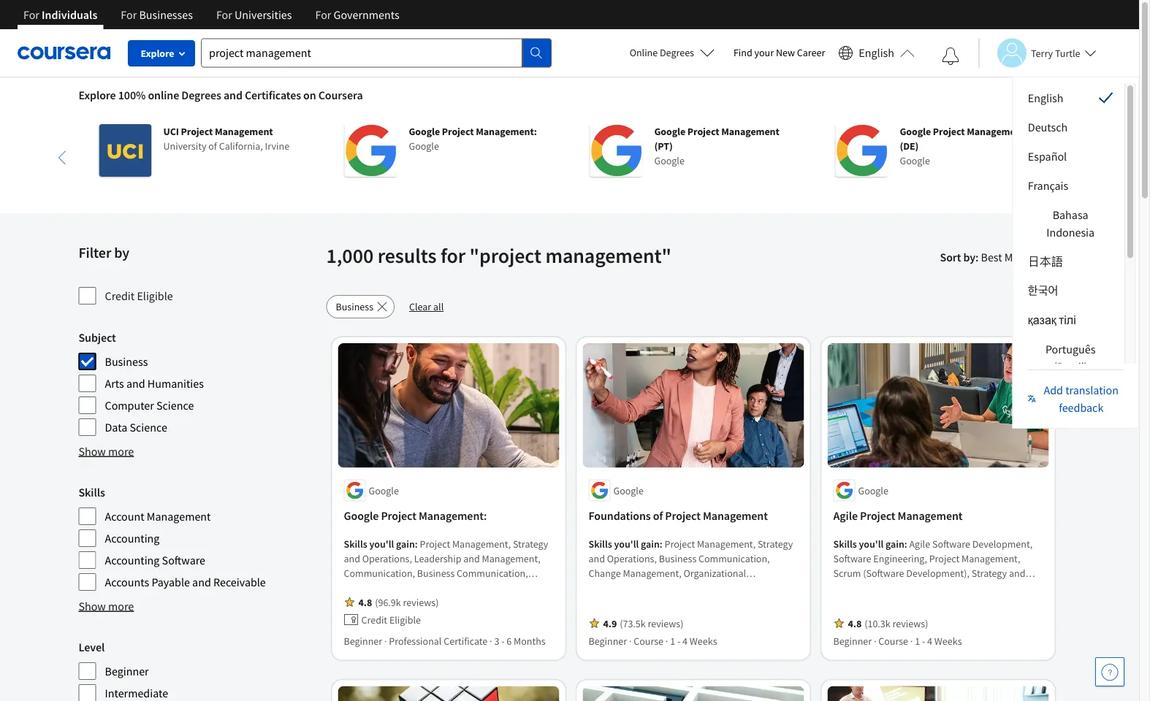 Task type: locate. For each thing, give the bounding box(es) containing it.
you'll up the operations,
[[614, 538, 639, 551]]

governments
[[334, 7, 400, 22]]

and right arts
[[126, 376, 145, 391]]

deutsch
[[1028, 120, 1068, 135]]

show for accounts
[[79, 599, 106, 614]]

english button
[[833, 29, 921, 77], [1016, 83, 1125, 113]]

1 vertical spatial more
[[108, 599, 134, 614]]

of inside uci project management university of california, irvine
[[209, 140, 217, 153]]

explore 100% online degrees and certificates on coursera
[[79, 88, 363, 102]]

uci
[[163, 125, 179, 138]]

skills up change
[[589, 538, 612, 551]]

1 - from the left
[[502, 635, 505, 648]]

3 - from the left
[[922, 635, 926, 648]]

communication, up organizational
[[699, 552, 770, 565]]

2 1 from the left
[[915, 635, 920, 648]]

reviews) right (10.3k
[[893, 617, 929, 630]]

explore down for businesses
[[141, 47, 174, 60]]

1 horizontal spatial business
[[336, 300, 374, 314]]

1 down people
[[670, 635, 676, 648]]

management for uci project management university of california, irvine
[[215, 125, 273, 138]]

project for google project management (de) google
[[933, 125, 965, 138]]

4 down people
[[683, 635, 688, 648]]

1 vertical spatial science
[[130, 420, 167, 435]]

1 horizontal spatial -
[[678, 635, 681, 648]]

2 horizontal spatial you'll
[[859, 538, 884, 551]]

businesses
[[139, 7, 193, 22]]

degrees inside popup button
[[660, 46, 694, 59]]

3
[[494, 635, 500, 648]]

1 more from the top
[[108, 444, 134, 459]]

feedback
[[1059, 401, 1104, 415]]

2 horizontal spatial business
[[659, 552, 697, 565]]

terry turtle button
[[979, 38, 1097, 68]]

strategy
[[758, 538, 793, 551]]

beginner · course · 1 - 4 weeks
[[589, 635, 718, 648], [834, 635, 962, 648]]

0 horizontal spatial reviews)
[[403, 596, 439, 609]]

add
[[1044, 383, 1064, 398]]

1 accounting from the top
[[105, 531, 160, 546]]

1 vertical spatial show more
[[79, 599, 134, 614]]

2 horizontal spatial -
[[922, 635, 926, 648]]

0 vertical spatial degrees
[[660, 46, 694, 59]]

2 beginner · course · 1 - 4 weeks from the left
[[834, 635, 962, 648]]

business up arts
[[105, 355, 148, 369]]

beginner · course · 1 - 4 weeks for of
[[589, 635, 718, 648]]

0 horizontal spatial 1
[[670, 635, 676, 648]]

google project management (de) google
[[900, 125, 1025, 167]]

2 - from the left
[[678, 635, 681, 648]]

1 horizontal spatial degrees
[[660, 46, 694, 59]]

course down 4.8 (10.3k reviews)
[[879, 635, 909, 648]]

0 horizontal spatial english button
[[833, 29, 921, 77]]

1 gain from the left
[[396, 538, 415, 551]]

gain for google
[[396, 538, 415, 551]]

show notifications image
[[942, 48, 960, 65]]

6
[[507, 635, 512, 648]]

google image
[[345, 124, 397, 177], [590, 124, 643, 177], [836, 124, 889, 177]]

find your new career
[[734, 46, 826, 59]]

1 vertical spatial english button
[[1016, 83, 1125, 113]]

more down accounts
[[108, 599, 134, 614]]

0 horizontal spatial business
[[105, 355, 148, 369]]

sort by : best match
[[940, 250, 1035, 265]]

2 horizontal spatial reviews)
[[893, 617, 929, 630]]

0 vertical spatial eligible
[[137, 289, 173, 303]]

show more button down data
[[79, 443, 134, 461]]

reviews) for management
[[893, 617, 929, 630]]

0 vertical spatial credit
[[105, 289, 135, 303]]

3 you'll from the left
[[859, 538, 884, 551]]

project inside google project management (pt) google
[[688, 125, 720, 138]]

·
[[384, 635, 387, 648], [490, 635, 492, 648], [629, 635, 632, 648], [666, 635, 668, 648], [874, 635, 877, 648], [911, 635, 913, 648]]

accounting for accounting software
[[105, 553, 160, 568]]

explore left 100%
[[79, 88, 116, 102]]

4.8
[[359, 596, 372, 609], [848, 617, 862, 630]]

2 horizontal spatial gain
[[886, 538, 905, 551]]

None search field
[[201, 38, 552, 68]]

course down 4.9 (73.5k reviews)
[[634, 635, 664, 648]]

planning
[[760, 611, 798, 624]]

english button for español button
[[1016, 83, 1125, 113]]

by right filter
[[114, 244, 129, 262]]

1 weeks from the left
[[690, 635, 718, 648]]

more down data
[[108, 444, 134, 459]]

individuals
[[42, 7, 97, 22]]

for
[[23, 7, 39, 22], [121, 7, 137, 22], [216, 7, 232, 22], [315, 7, 331, 22]]

1 horizontal spatial english button
[[1016, 83, 1125, 113]]

1 down 4.8 (10.3k reviews)
[[915, 635, 920, 648]]

2 weeks from the left
[[935, 635, 962, 648]]

- left 6
[[502, 635, 505, 648]]

· down (10.3k
[[874, 635, 877, 648]]

· down people
[[666, 635, 668, 648]]

explore for explore 100% online degrees and certificates on coursera
[[79, 88, 116, 102]]

0 horizontal spatial you'll
[[370, 538, 394, 551]]

project management, strategy and operations, business communication, change management, organizational development, communication, culture, emotional intelligence, influencing, leadership and management, people management, planning
[[589, 538, 798, 624]]

2 you'll from the left
[[614, 538, 639, 551]]

and
[[224, 88, 243, 102], [126, 376, 145, 391], [589, 552, 605, 565], [192, 575, 211, 590], [589, 611, 605, 624]]

beginner down (96.9k
[[344, 635, 382, 648]]

0 horizontal spatial google image
[[345, 124, 397, 177]]

1 for project
[[670, 635, 676, 648]]

0 horizontal spatial weeks
[[690, 635, 718, 648]]

business up organizational
[[659, 552, 697, 565]]

қазақ тілі
[[1028, 313, 1076, 328]]

1 horizontal spatial you'll
[[614, 538, 639, 551]]

0 vertical spatial science
[[156, 398, 194, 413]]

· left 3
[[490, 635, 492, 648]]

skills you'll gain :
[[344, 538, 420, 551], [589, 538, 665, 551], [834, 538, 910, 551]]

management: inside "link"
[[419, 509, 487, 524]]

1 horizontal spatial of
[[653, 509, 663, 524]]

management, down intelligence,
[[607, 611, 666, 624]]

english button up deutsch
[[1016, 83, 1125, 113]]

management, down the operations,
[[623, 567, 682, 580]]

1 horizontal spatial gain
[[641, 538, 660, 551]]

0 vertical spatial 4.8
[[359, 596, 372, 609]]

level group
[[79, 639, 318, 702]]

for left governments
[[315, 7, 331, 22]]

1 vertical spatial explore
[[79, 88, 116, 102]]

credit
[[105, 289, 135, 303], [361, 614, 388, 627]]

of
[[209, 140, 217, 153], [653, 509, 663, 524]]

credit eligible down (96.9k
[[361, 614, 421, 627]]

1 horizontal spatial credit
[[361, 614, 388, 627]]

on
[[303, 88, 316, 102]]

4.8 for google
[[359, 596, 372, 609]]

science
[[156, 398, 194, 413], [130, 420, 167, 435]]

4.8 left (10.3k
[[848, 617, 862, 630]]

of right foundations
[[653, 509, 663, 524]]

3 skills you'll gain : from the left
[[834, 538, 910, 551]]

0 horizontal spatial by
[[114, 244, 129, 262]]

1 horizontal spatial course
[[879, 635, 909, 648]]

google project management:
[[344, 509, 487, 524]]

1 horizontal spatial credit eligible
[[361, 614, 421, 627]]

california,
[[219, 140, 263, 153]]

0 vertical spatial more
[[108, 444, 134, 459]]

english up deutsch
[[1028, 91, 1064, 105]]

0 horizontal spatial eligible
[[137, 289, 173, 303]]

business
[[336, 300, 374, 314], [105, 355, 148, 369], [659, 552, 697, 565]]

credit eligible
[[105, 289, 173, 303], [361, 614, 421, 627]]

0 vertical spatial show
[[79, 444, 106, 459]]

1 vertical spatial degrees
[[182, 88, 221, 102]]

2 more from the top
[[108, 599, 134, 614]]

gain down the google project management:
[[396, 538, 415, 551]]

degrees
[[660, 46, 694, 59], [182, 88, 221, 102]]

find your new career link
[[727, 44, 833, 62]]

bahasa indonesia button
[[1016, 200, 1125, 247]]

2 course from the left
[[879, 635, 909, 648]]

1 show more from the top
[[79, 444, 134, 459]]

4 for from the left
[[315, 7, 331, 22]]

culture,
[[725, 581, 759, 595]]

português
[[1046, 342, 1096, 357]]

1 beginner · course · 1 - 4 weeks from the left
[[589, 635, 718, 648]]

show more button
[[79, 443, 134, 461], [79, 598, 134, 616]]

1 course from the left
[[634, 635, 664, 648]]

google project management: link
[[344, 508, 554, 525]]

more for accounts
[[108, 599, 134, 614]]

4 for management
[[928, 635, 933, 648]]

2 show more from the top
[[79, 599, 134, 614]]

course
[[634, 635, 664, 648], [879, 635, 909, 648]]

· down '(73.5k'
[[629, 635, 632, 648]]

4 down 4.8 (10.3k reviews)
[[928, 635, 933, 648]]

english menu
[[1016, 83, 1136, 382]]

management for google project management (pt) google
[[722, 125, 780, 138]]

project for google project management (pt) google
[[688, 125, 720, 138]]

1 vertical spatial show
[[79, 599, 106, 614]]

influencing,
[[689, 596, 740, 609]]

1
[[670, 635, 676, 648], [915, 635, 920, 648]]

gain up the operations,
[[641, 538, 660, 551]]

course for of
[[634, 635, 664, 648]]

online degrees button
[[618, 37, 727, 69]]

science down computer science
[[130, 420, 167, 435]]

project inside google project management: google
[[442, 125, 474, 138]]

1 for from the left
[[23, 7, 39, 22]]

2 show more button from the top
[[79, 598, 134, 616]]

online
[[630, 46, 658, 59]]

show more
[[79, 444, 134, 459], [79, 599, 134, 614]]

subject group
[[79, 329, 318, 437]]

1 horizontal spatial explore
[[141, 47, 174, 60]]

and up change
[[589, 552, 605, 565]]

0 vertical spatial explore
[[141, 47, 174, 60]]

0 horizontal spatial course
[[634, 635, 664, 648]]

0 vertical spatial credit eligible
[[105, 289, 173, 303]]

0 horizontal spatial gain
[[396, 538, 415, 551]]

gain
[[396, 538, 415, 551], [641, 538, 660, 551], [886, 538, 905, 551]]

skills you'll gain : for agile
[[834, 538, 910, 551]]

management: for google project management: google
[[476, 125, 537, 138]]

1 vertical spatial management:
[[419, 509, 487, 524]]

0 horizontal spatial -
[[502, 635, 505, 648]]

project inside google project management (de) google
[[933, 125, 965, 138]]

science for data science
[[130, 420, 167, 435]]

0 horizontal spatial english
[[859, 46, 895, 60]]

clear
[[409, 300, 431, 314]]

data
[[105, 420, 127, 435]]

for businesses
[[121, 7, 193, 22]]

4.9
[[603, 617, 617, 630]]

1 horizontal spatial eligible
[[390, 614, 421, 627]]

2 show from the top
[[79, 599, 106, 614]]

1 google image from the left
[[345, 124, 397, 177]]

beginner · course · 1 - 4 weeks down 4.8 (10.3k reviews)
[[834, 635, 962, 648]]

show more button for data
[[79, 443, 134, 461]]

skills
[[79, 485, 105, 500], [344, 538, 368, 551], [589, 538, 612, 551], [834, 538, 857, 551]]

agile project management link
[[834, 508, 1044, 525]]

reviews) for management:
[[403, 596, 439, 609]]

0 vertical spatial show more
[[79, 444, 134, 459]]

1 horizontal spatial english
[[1028, 91, 1064, 105]]

project for google project management:
[[381, 509, 417, 524]]

2 horizontal spatial google image
[[836, 124, 889, 177]]

4.8 left (96.9k
[[359, 596, 372, 609]]

2 accounting from the top
[[105, 553, 160, 568]]

skills you'll gain : up the operations,
[[589, 538, 665, 551]]

skills down the google project management:
[[344, 538, 368, 551]]

0 vertical spatial accounting
[[105, 531, 160, 546]]

4.8 (96.9k reviews)
[[359, 596, 439, 609]]

1 horizontal spatial 1
[[915, 635, 920, 648]]

1 vertical spatial accounting
[[105, 553, 160, 568]]

қазақ
[[1028, 313, 1057, 328]]

1 vertical spatial business
[[105, 355, 148, 369]]

0 horizontal spatial explore
[[79, 88, 116, 102]]

beginner down (10.3k
[[834, 635, 872, 648]]

payable
[[152, 575, 190, 590]]

· left the professional
[[384, 635, 387, 648]]

- down people
[[678, 635, 681, 648]]

show up the level
[[79, 599, 106, 614]]

by right sort
[[964, 250, 976, 265]]

beginner · professional certificate · 3 - 6 months
[[344, 635, 546, 648]]

for left universities
[[216, 7, 232, 22]]

skills up account on the bottom left of the page
[[79, 485, 105, 500]]

sort
[[940, 250, 962, 265]]

1 horizontal spatial by
[[964, 250, 976, 265]]

1 horizontal spatial 4.8
[[848, 617, 862, 630]]

google inside "link"
[[344, 509, 379, 524]]

0 vertical spatial english
[[859, 46, 895, 60]]

4.8 (10.3k reviews)
[[848, 617, 929, 630]]

and down "software" at the left
[[192, 575, 211, 590]]

project for uci project management university of california, irvine
[[181, 125, 213, 138]]

and left certificates
[[224, 88, 243, 102]]

1 you'll from the left
[[370, 538, 394, 551]]

computer
[[105, 398, 154, 413]]

for for individuals
[[23, 7, 39, 22]]

organizational
[[684, 567, 746, 580]]

credit eligible down "filter by"
[[105, 289, 173, 303]]

4 · from the left
[[666, 635, 668, 648]]

you'll down agile project management
[[859, 538, 884, 551]]

all
[[434, 300, 444, 314]]

0 horizontal spatial degrees
[[182, 88, 221, 102]]

explore inside dropdown button
[[141, 47, 174, 60]]

show more down accounts
[[79, 599, 134, 614]]

show more for accounts payable and receivable
[[79, 599, 134, 614]]

business down 1,000
[[336, 300, 374, 314]]

2 4 from the left
[[928, 635, 933, 648]]

português (brasil)
[[1046, 342, 1096, 374]]

2 vertical spatial business
[[659, 552, 697, 565]]

0 vertical spatial show more button
[[79, 443, 134, 461]]

for left individuals
[[23, 7, 39, 22]]

1 vertical spatial show more button
[[79, 598, 134, 616]]

1 horizontal spatial weeks
[[935, 635, 962, 648]]

2 skills you'll gain : from the left
[[589, 538, 665, 551]]

for left businesses
[[121, 7, 137, 22]]

management
[[215, 125, 273, 138], [722, 125, 780, 138], [967, 125, 1025, 138], [703, 509, 768, 524], [898, 509, 963, 524], [147, 510, 211, 524]]

skills you'll gain : for google
[[344, 538, 420, 551]]

gain down agile project management
[[886, 538, 905, 551]]

turtle
[[1056, 46, 1081, 60]]

google image left (de)
[[836, 124, 889, 177]]

by for filter
[[114, 244, 129, 262]]

2 for from the left
[[121, 7, 137, 22]]

0 vertical spatial english button
[[833, 29, 921, 77]]

- for agile project management
[[922, 635, 926, 648]]

skills you'll gain : down agile at the bottom right of page
[[834, 538, 910, 551]]

1 vertical spatial eligible
[[390, 614, 421, 627]]

0 horizontal spatial 4.8
[[359, 596, 372, 609]]

1 1 from the left
[[670, 635, 676, 648]]

data science
[[105, 420, 167, 435]]

0 horizontal spatial skills you'll gain :
[[344, 538, 420, 551]]

emotional
[[589, 596, 633, 609]]

accounting down account on the bottom left of the page
[[105, 531, 160, 546]]

0 horizontal spatial 4
[[683, 635, 688, 648]]

2 google image from the left
[[590, 124, 643, 177]]

1 show more button from the top
[[79, 443, 134, 461]]

· down 4.8 (10.3k reviews)
[[911, 635, 913, 648]]

english button right career
[[833, 29, 921, 77]]

1 vertical spatial credit
[[361, 614, 388, 627]]

project inside "link"
[[381, 509, 417, 524]]

communication, up people
[[651, 581, 722, 595]]

0 horizontal spatial of
[[209, 140, 217, 153]]

filter
[[79, 244, 111, 262]]

google image left (pt)
[[590, 124, 643, 177]]

português (brasil) button
[[1016, 335, 1125, 382]]

- down 4.8 (10.3k reviews)
[[922, 635, 926, 648]]

google image down coursera
[[345, 124, 397, 177]]

credit down (96.9k
[[361, 614, 388, 627]]

0 horizontal spatial credit eligible
[[105, 289, 173, 303]]

coursera image
[[18, 41, 110, 65]]

weeks for project
[[690, 635, 718, 648]]

3 for from the left
[[216, 7, 232, 22]]

1 skills you'll gain : from the left
[[344, 538, 420, 551]]

0 horizontal spatial beginner · course · 1 - 4 weeks
[[589, 635, 718, 648]]

results
[[378, 243, 437, 269]]

reviews) right (96.9k
[[403, 596, 439, 609]]

1 vertical spatial english
[[1028, 91, 1064, 105]]

0 vertical spatial business
[[336, 300, 374, 314]]

professional
[[389, 635, 442, 648]]

management inside skills 'group'
[[147, 510, 211, 524]]

management inside uci project management university of california, irvine
[[215, 125, 273, 138]]

beginner inside the level group
[[105, 665, 149, 679]]

and down the emotional
[[589, 611, 605, 624]]

skills inside skills 'group'
[[79, 485, 105, 500]]

skills you'll gain : down the google project management:
[[344, 538, 420, 551]]

software
[[162, 553, 205, 568]]

management: inside google project management: google
[[476, 125, 537, 138]]

beginner · course · 1 - 4 weeks down 4.9 (73.5k reviews)
[[589, 635, 718, 648]]

show more down data
[[79, 444, 134, 459]]

management inside google project management (pt) google
[[722, 125, 780, 138]]

: down the google project management:
[[415, 538, 418, 551]]

1 show from the top
[[79, 444, 106, 459]]

3 google image from the left
[[836, 124, 889, 177]]

accounting software
[[105, 553, 205, 568]]

0 vertical spatial of
[[209, 140, 217, 153]]

1 vertical spatial 4.8
[[848, 617, 862, 630]]

you'll
[[370, 538, 394, 551], [614, 538, 639, 551], [859, 538, 884, 551]]

show more button down accounts
[[79, 598, 134, 616]]

2 horizontal spatial skills you'll gain :
[[834, 538, 910, 551]]

1 horizontal spatial 4
[[928, 635, 933, 648]]

you'll down the google project management:
[[370, 538, 394, 551]]

1 horizontal spatial reviews)
[[648, 617, 684, 630]]

english right career
[[859, 46, 895, 60]]

leadership
[[742, 596, 789, 609]]

1 horizontal spatial skills you'll gain :
[[589, 538, 665, 551]]

credit down "filter by"
[[105, 289, 135, 303]]

management inside google project management (de) google
[[967, 125, 1025, 138]]

for individuals
[[23, 7, 97, 22]]

1 vertical spatial communication,
[[651, 581, 722, 595]]

accounting
[[105, 531, 160, 546], [105, 553, 160, 568]]

1 horizontal spatial beginner · course · 1 - 4 weeks
[[834, 635, 962, 648]]

of right university on the top
[[209, 140, 217, 153]]

accounting up accounts
[[105, 553, 160, 568]]

google image for (de)
[[836, 124, 889, 177]]

show down data
[[79, 444, 106, 459]]

communication,
[[699, 552, 770, 565], [651, 581, 722, 595]]

1 horizontal spatial google image
[[590, 124, 643, 177]]

0 vertical spatial management:
[[476, 125, 537, 138]]

1 4 from the left
[[683, 635, 688, 648]]

3 gain from the left
[[886, 538, 905, 551]]

project inside uci project management university of california, irvine
[[181, 125, 213, 138]]

reviews) down intelligence,
[[648, 617, 684, 630]]

science down the humanities
[[156, 398, 194, 413]]

project for agile project management
[[860, 509, 896, 524]]

beginner up the intermediate
[[105, 665, 149, 679]]



Task type: describe. For each thing, give the bounding box(es) containing it.
and inside skills 'group'
[[192, 575, 211, 590]]

show for data
[[79, 444, 106, 459]]

find
[[734, 46, 753, 59]]

2 · from the left
[[490, 635, 492, 648]]

computer science
[[105, 398, 194, 413]]

: down agile project management
[[905, 538, 908, 551]]

universities
[[235, 7, 292, 22]]

foundations of project management link
[[589, 508, 799, 525]]

add translation feedback
[[1044, 383, 1119, 415]]

google project management: google
[[409, 125, 537, 153]]

6 · from the left
[[911, 635, 913, 648]]

4.8 for agile
[[848, 617, 862, 630]]

business inside project management, strategy and operations, business communication, change management, organizational development, communication, culture, emotional intelligence, influencing, leadership and management, people management, planning
[[659, 552, 697, 565]]

for for universities
[[216, 7, 232, 22]]

explore for explore
[[141, 47, 174, 60]]

日本語 button
[[1016, 247, 1125, 276]]

indonesia
[[1047, 225, 1095, 240]]

account
[[105, 510, 144, 524]]

best
[[981, 250, 1003, 265]]

more for data
[[108, 444, 134, 459]]

subject
[[79, 330, 116, 345]]

months
[[514, 635, 546, 648]]

3 · from the left
[[629, 635, 632, 648]]

5 · from the left
[[874, 635, 877, 648]]

4.9 (73.5k reviews)
[[603, 617, 684, 630]]

(pt)
[[655, 140, 673, 153]]

project for google project management: google
[[442, 125, 474, 138]]

한국어 button
[[1016, 276, 1125, 306]]

2 gain from the left
[[641, 538, 660, 551]]

arts
[[105, 376, 124, 391]]

online degrees
[[630, 46, 694, 59]]

filter by
[[79, 244, 129, 262]]

by for sort
[[964, 250, 976, 265]]

google image for google
[[345, 124, 397, 177]]

irvine
[[265, 140, 290, 153]]

project inside project management, strategy and operations, business communication, change management, organizational development, communication, culture, emotional intelligence, influencing, leadership and management, people management, planning
[[665, 538, 695, 551]]

receivable
[[213, 575, 266, 590]]

What do you want to learn? text field
[[201, 38, 523, 68]]

operations,
[[607, 552, 657, 565]]

online
[[148, 88, 179, 102]]

тілі
[[1059, 313, 1076, 328]]

қазақ тілі button
[[1016, 306, 1125, 335]]

beginner down 4.9 in the bottom of the page
[[589, 635, 627, 648]]

weeks for management
[[935, 635, 962, 648]]

help center image
[[1102, 664, 1119, 681]]

1 · from the left
[[384, 635, 387, 648]]

한국어
[[1028, 284, 1058, 298]]

banner navigation
[[12, 0, 411, 40]]

match
[[1005, 250, 1035, 265]]

account management
[[105, 510, 211, 524]]

intelligence,
[[635, 596, 687, 609]]

for governments
[[315, 7, 400, 22]]

certificates
[[245, 88, 301, 102]]

level
[[79, 640, 105, 655]]

university
[[163, 140, 206, 153]]

0 horizontal spatial credit
[[105, 289, 135, 303]]

clear all button
[[401, 295, 453, 319]]

reviews) for project
[[648, 617, 684, 630]]

you'll for agile
[[859, 538, 884, 551]]

explore button
[[128, 40, 195, 67]]

4 for project
[[683, 635, 688, 648]]

science for computer science
[[156, 398, 194, 413]]

1,000 results for "project management"
[[326, 243, 672, 269]]

1 vertical spatial credit eligible
[[361, 614, 421, 627]]

humanities
[[148, 376, 204, 391]]

deutsch button
[[1016, 113, 1125, 142]]

google image for (pt)
[[590, 124, 643, 177]]

new
[[776, 46, 795, 59]]

for for businesses
[[121, 7, 137, 22]]

"project
[[470, 243, 542, 269]]

: down foundations of project management
[[660, 538, 663, 551]]

management, down influencing,
[[700, 611, 758, 624]]

business inside button
[[336, 300, 374, 314]]

foundations of project management
[[589, 509, 768, 524]]

business inside the subject group
[[105, 355, 148, 369]]

1 for management
[[915, 635, 920, 648]]

0 vertical spatial communication,
[[699, 552, 770, 565]]

show more button for accounts
[[79, 598, 134, 616]]

for universities
[[216, 7, 292, 22]]

accounting for accounting
[[105, 531, 160, 546]]

for for governments
[[315, 7, 331, 22]]

management for agile project management
[[898, 509, 963, 524]]

uci project management university of california, irvine
[[163, 125, 290, 153]]

accounts
[[105, 575, 149, 590]]

you'll for google
[[370, 538, 394, 551]]

management: for google project management:
[[419, 509, 487, 524]]

agile
[[834, 509, 858, 524]]

(73.5k
[[620, 617, 646, 630]]

français button
[[1016, 171, 1125, 200]]

management"
[[546, 243, 672, 269]]

terry turtle
[[1031, 46, 1081, 60]]

add translation feedback button
[[1022, 376, 1130, 423]]

skills group
[[79, 484, 318, 592]]

management, up organizational
[[697, 538, 756, 551]]

intermediate
[[105, 686, 168, 701]]

(96.9k
[[375, 596, 401, 609]]

university of california, irvine image
[[99, 124, 152, 177]]

skills down agile at the bottom right of page
[[834, 538, 857, 551]]

- for foundations of project management
[[678, 635, 681, 648]]

your
[[755, 46, 774, 59]]

beginner · course · 1 - 4 weeks for project
[[834, 635, 962, 648]]

and inside the subject group
[[126, 376, 145, 391]]

management for google project management (de) google
[[967, 125, 1025, 138]]

arts and humanities
[[105, 376, 204, 391]]

translation
[[1066, 383, 1119, 398]]

1 vertical spatial of
[[653, 509, 663, 524]]

english inside menu
[[1028, 91, 1064, 105]]

français
[[1028, 178, 1069, 193]]

1,000
[[326, 243, 374, 269]]

bahasa indonesia
[[1047, 208, 1095, 240]]

for
[[441, 243, 466, 269]]

日本語
[[1028, 254, 1063, 269]]

business button
[[326, 295, 395, 319]]

español button
[[1016, 142, 1125, 171]]

gain for agile
[[886, 538, 905, 551]]

: left best
[[976, 250, 979, 265]]

english button for terry turtle dropdown button
[[833, 29, 921, 77]]

course for project
[[879, 635, 909, 648]]

career
[[797, 46, 826, 59]]

certificate
[[444, 635, 488, 648]]

show more for data science
[[79, 444, 134, 459]]

people
[[668, 611, 698, 624]]

bahasa
[[1053, 208, 1089, 222]]

accounts payable and receivable
[[105, 575, 266, 590]]



Task type: vqa. For each thing, say whether or not it's contained in the screenshot.
Real
no



